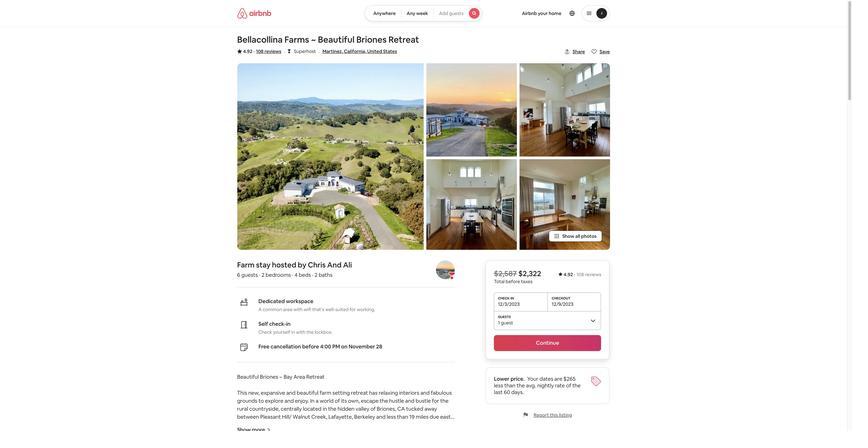 Task type: describe. For each thing, give the bounding box(es) containing it.
report
[[534, 412, 550, 418]]

photos
[[582, 233, 597, 239]]

bellacollina farms ~ beautiful briones retreat image 4 image
[[520, 63, 611, 157]]

share
[[573, 49, 586, 55]]

$265
[[564, 375, 576, 382]]

1 horizontal spatial in
[[292, 329, 295, 335]]

with inside dedicated workspace a common area with wifi that's well-suited for working.
[[294, 307, 303, 313]]

0 vertical spatial to
[[259, 397, 264, 404]]

that's
[[313, 307, 325, 313]]

new,
[[249, 389, 260, 396]]

grounds
[[237, 397, 258, 404]]

nightly
[[538, 382, 554, 389]]

yourself
[[273, 329, 291, 335]]

~ for bay
[[280, 373, 283, 380]]

hustle
[[390, 397, 404, 404]]

1 vertical spatial beautiful
[[237, 373, 259, 380]]

price.
[[511, 375, 525, 382]]

ca
[[398, 405, 405, 412]]

than inside "this new, expansive and beautiful farm setting retreat has relaxing interiors and fabulous grounds to explore and enjoy. in a world of its own, escape the hustle and bustle for the rural countryside, centrally located in the hidden valley of briones, ca tucked away between pleasant hill/ walnut creek, lafayette, berkeley and less than 19 miles due east of downtown san francisco. close access to freeways and bart"
[[397, 413, 409, 420]]

check-
[[269, 321, 286, 328]]

workspace
[[286, 298, 314, 305]]

and up the bustle
[[421, 389, 430, 396]]

4
[[295, 272, 298, 279]]

a
[[259, 307, 262, 313]]

between
[[237, 413, 259, 420]]

week
[[417, 10, 429, 16]]

19
[[410, 413, 415, 420]]

the up briones,
[[380, 397, 388, 404]]

lower price.
[[494, 375, 525, 382]]

12/3/2023
[[498, 301, 520, 307]]

hosted
[[272, 260, 297, 270]]

tucked
[[407, 405, 424, 412]]

farm
[[237, 260, 255, 270]]

share button
[[563, 46, 588, 57]]

last
[[494, 389, 503, 396]]

farm stay hosted by chris and ali 6 guests · 2 bedrooms · 4 beds · 2 baths
[[237, 260, 352, 279]]

farm
[[320, 389, 332, 396]]

expansive
[[261, 389, 285, 396]]

108 reviews button
[[256, 48, 282, 55]]

in inside "this new, expansive and beautiful farm setting retreat has relaxing interiors and fabulous grounds to explore and enjoy. in a world of its own, escape the hustle and bustle for the rural countryside, centrally located in the hidden valley of briones, ca tucked away between pleasant hill/ walnut creek, lafayette, berkeley and less than 19 miles due east of downtown san francisco. close access to freeways and bart"
[[323, 405, 327, 412]]

working.
[[357, 307, 376, 313]]

12/9/2023
[[552, 301, 574, 307]]

continue button
[[494, 335, 602, 351]]

airbnb your home link
[[518, 6, 566, 20]]

stay
[[256, 260, 271, 270]]

the right rate
[[573, 382, 581, 389]]

close
[[307, 421, 320, 428]]

the left avg.
[[517, 382, 525, 389]]

anywhere
[[374, 10, 396, 16]]

guests inside farm stay hosted by chris and ali 6 guests · 2 bedrooms · 4 beds · 2 baths
[[242, 272, 258, 279]]

and down berkeley
[[369, 421, 379, 428]]

area
[[283, 307, 293, 313]]

hill/
[[282, 413, 292, 420]]

before inside $2,587 $2,322 total before taxes
[[506, 279, 521, 285]]

4:00
[[321, 343, 332, 350]]

anywhere button
[[365, 5, 402, 21]]

berkeley
[[355, 413, 376, 420]]

common
[[263, 307, 282, 313]]

and up bart
[[377, 413, 386, 420]]

and up centrally
[[285, 397, 294, 404]]

0 horizontal spatial in
[[286, 321, 291, 328]]

own,
[[348, 397, 360, 404]]

due
[[430, 413, 439, 420]]

1 vertical spatial before
[[302, 343, 319, 350]]

guest
[[501, 320, 514, 326]]

the inside the self check-in check yourself in with the lockbox.
[[307, 329, 314, 335]]

rural
[[237, 405, 248, 412]]

total
[[494, 279, 505, 285]]

in
[[311, 397, 315, 404]]

1 vertical spatial reviews
[[586, 272, 602, 278]]

on
[[341, 343, 348, 350]]

and up enjoy.
[[287, 389, 296, 396]]

november
[[349, 343, 375, 350]]

save button
[[590, 46, 613, 57]]

add guests
[[440, 10, 464, 16]]

any
[[407, 10, 416, 16]]

access
[[322, 421, 338, 428]]

bustle
[[416, 397, 431, 404]]

with inside the self check-in check yourself in with the lockbox.
[[296, 329, 306, 335]]

farms
[[285, 34, 309, 45]]

are
[[555, 375, 563, 382]]

~ for beautiful
[[311, 34, 316, 45]]

free cancellation before 4:00 pm on november 28
[[259, 343, 383, 350]]

airbnb
[[522, 10, 537, 16]]

1 guest
[[498, 320, 514, 326]]

for inside "this new, expansive and beautiful farm setting retreat has relaxing interiors and fabulous grounds to explore and enjoy. in a world of its own, escape the hustle and bustle for the rural countryside, centrally located in the hidden valley of briones, ca tucked away between pleasant hill/ walnut creek, lafayette, berkeley and less than 19 miles due east of downtown san francisco. close access to freeways and bart"
[[432, 397, 440, 404]]

1 2 from the left
[[262, 272, 265, 279]]

this
[[237, 389, 247, 396]]

wifi
[[304, 307, 312, 313]]

chris
[[308, 260, 326, 270]]

any week button
[[401, 5, 434, 21]]

profile element
[[491, 0, 611, 27]]



Task type: vqa. For each thing, say whether or not it's contained in the screenshot.
Overview
no



Task type: locate. For each thing, give the bounding box(es) containing it.
1 horizontal spatial 4.92 · 108 reviews
[[564, 272, 602, 278]]

miles
[[416, 413, 429, 420]]

bart
[[380, 421, 393, 428]]

of right rate
[[567, 382, 572, 389]]

for inside dedicated workspace a common area with wifi that's well-suited for working.
[[350, 307, 356, 313]]

well-
[[326, 307, 336, 313]]

your
[[538, 10, 548, 16]]

home
[[549, 10, 562, 16]]

less inside "this new, expansive and beautiful farm setting retreat has relaxing interiors and fabulous grounds to explore and enjoy. in a world of its own, escape the hustle and bustle for the rural countryside, centrally located in the hidden valley of briones, ca tucked away between pleasant hill/ walnut creek, lafayette, berkeley and less than 19 miles due east of downtown san francisco. close access to freeways and bart"
[[387, 413, 396, 420]]

1 horizontal spatial for
[[432, 397, 440, 404]]

0 horizontal spatial 108
[[256, 48, 264, 54]]

downtown
[[244, 421, 270, 428]]

escape
[[361, 397, 379, 404]]

0 vertical spatial briones
[[357, 34, 387, 45]]

0 vertical spatial with
[[294, 307, 303, 313]]

retreat for beautiful briones ~ bay area retreat
[[307, 373, 325, 380]]

valley
[[356, 405, 370, 412]]

report this listing
[[534, 412, 573, 418]]

1 horizontal spatial reviews
[[586, 272, 602, 278]]

4.92 up 12/9/2023
[[564, 272, 574, 278]]

0 vertical spatial less
[[494, 382, 504, 389]]

beautiful up this
[[237, 373, 259, 380]]

and down interiors on the left bottom
[[406, 397, 415, 404]]

0 horizontal spatial than
[[397, 413, 409, 420]]

2 down 'stay'
[[262, 272, 265, 279]]

bellacollina farms ~ beautiful briones retreat
[[237, 34, 419, 45]]

1 vertical spatial guests
[[242, 272, 258, 279]]

reviews
[[265, 48, 282, 54], [586, 272, 602, 278]]

0 horizontal spatial reviews
[[265, 48, 282, 54]]

1 horizontal spatial retreat
[[389, 34, 419, 45]]

1 vertical spatial 4.92 · 108 reviews
[[564, 272, 602, 278]]

before
[[506, 279, 521, 285], [302, 343, 319, 350]]

retreat for bellacollina farms ~ beautiful briones retreat
[[389, 34, 419, 45]]

for up 'away'
[[432, 397, 440, 404]]

0 vertical spatial for
[[350, 307, 356, 313]]

san
[[271, 421, 280, 428]]

retreat up 'states'
[[389, 34, 419, 45]]

less left 60
[[494, 382, 504, 389]]

guests down farm
[[242, 272, 258, 279]]

pleasant
[[260, 413, 281, 420]]

0 horizontal spatial for
[[350, 307, 356, 313]]

to
[[259, 397, 264, 404], [339, 421, 345, 428]]

in right yourself at the left bottom of the page
[[292, 329, 295, 335]]

0 vertical spatial ~
[[311, 34, 316, 45]]

martinez,
[[323, 48, 343, 54]]

bellacollina farms ~ beautiful briones retreat image 3 image
[[427, 159, 517, 250]]

its
[[341, 397, 347, 404]]

~ up superhost
[[311, 34, 316, 45]]

~ left bay
[[280, 373, 283, 380]]

1 vertical spatial with
[[296, 329, 306, 335]]

0 horizontal spatial ~
[[280, 373, 283, 380]]

a
[[316, 397, 319, 404]]

beautiful briones ~ bay area retreat
[[237, 373, 325, 380]]

4.92 down bellacollina
[[243, 48, 253, 54]]

2 horizontal spatial in
[[323, 405, 327, 412]]

cancellation
[[271, 343, 301, 350]]

to up countryside,
[[259, 397, 264, 404]]

the left lockbox.
[[307, 329, 314, 335]]

freeways
[[346, 421, 368, 428]]

a long sweeping driveway leads to the front of the house image
[[427, 63, 517, 157]]

0 vertical spatial beautiful
[[318, 34, 355, 45]]

less down briones,
[[387, 413, 396, 420]]

than inside your dates are $265 less than the avg. nightly rate of the last 60 days.
[[505, 382, 516, 389]]

1 horizontal spatial beautiful
[[318, 34, 355, 45]]

the down 'fabulous'
[[441, 397, 449, 404]]

0 vertical spatial than
[[505, 382, 516, 389]]

0 vertical spatial guests
[[450, 10, 464, 16]]

4.92 · 108 reviews
[[243, 48, 282, 54], [564, 272, 602, 278]]

fabulous
[[431, 389, 452, 396]]

0 horizontal spatial less
[[387, 413, 396, 420]]

1 vertical spatial retreat
[[307, 373, 325, 380]]

any week
[[407, 10, 429, 16]]

all
[[576, 233, 581, 239]]

beautiful up martinez,
[[318, 34, 355, 45]]

none search field containing anywhere
[[365, 5, 483, 21]]

creek,
[[312, 413, 328, 420]]

lafayette,
[[329, 413, 353, 420]]

0 horizontal spatial retreat
[[307, 373, 325, 380]]

in up yourself at the left bottom of the page
[[286, 321, 291, 328]]

to down lafayette,
[[339, 421, 345, 428]]

·
[[254, 48, 255, 54], [284, 48, 286, 55], [319, 48, 320, 55], [259, 272, 261, 279], [292, 272, 294, 279], [312, 272, 314, 279], [575, 272, 576, 278]]

of down between
[[237, 421, 243, 428]]

2 left baths
[[315, 272, 318, 279]]

of
[[567, 382, 572, 389], [335, 397, 340, 404], [371, 405, 376, 412], [237, 421, 243, 428]]

of inside your dates are $265 less than the avg. nightly rate of the last 60 days.
[[567, 382, 572, 389]]

less inside your dates are $265 less than the avg. nightly rate of the last 60 days.
[[494, 382, 504, 389]]

briones up expansive
[[260, 373, 278, 380]]

1 vertical spatial than
[[397, 413, 409, 420]]

1 horizontal spatial than
[[505, 382, 516, 389]]

and
[[287, 389, 296, 396], [421, 389, 430, 396], [285, 397, 294, 404], [406, 397, 415, 404], [377, 413, 386, 420], [369, 421, 379, 428]]

1
[[498, 320, 500, 326]]

enjoy.
[[295, 397, 309, 404]]

bay
[[284, 373, 293, 380]]

0 vertical spatial 4.92
[[243, 48, 253, 54]]

0 horizontal spatial 4.92 · 108 reviews
[[243, 48, 282, 54]]

0 horizontal spatial briones
[[260, 373, 278, 380]]

chris and ali is a superhost. learn more about chris and ali. image
[[436, 261, 455, 279], [436, 261, 455, 279]]

1 vertical spatial in
[[292, 329, 295, 335]]

explore
[[265, 397, 284, 404]]

2 2 from the left
[[315, 272, 318, 279]]

save
[[600, 49, 611, 55]]

check
[[259, 329, 272, 335]]

1 horizontal spatial 108
[[577, 272, 585, 278]]

1 horizontal spatial briones
[[357, 34, 387, 45]]

continue
[[537, 340, 560, 347]]

1 horizontal spatial ~
[[311, 34, 316, 45]]

suited
[[336, 307, 349, 313]]

0 vertical spatial reviews
[[265, 48, 282, 54]]

guests right add
[[450, 10, 464, 16]]

1 horizontal spatial less
[[494, 382, 504, 389]]

0 horizontal spatial before
[[302, 343, 319, 350]]

guests inside add guests button
[[450, 10, 464, 16]]

0 horizontal spatial guests
[[242, 272, 258, 279]]

60
[[504, 389, 511, 396]]

in down world
[[323, 405, 327, 412]]

listing
[[560, 412, 573, 418]]

0 horizontal spatial 4.92
[[243, 48, 253, 54]]

the down world
[[328, 405, 337, 412]]

0 horizontal spatial beautiful
[[237, 373, 259, 380]]

0 vertical spatial 4.92 · 108 reviews
[[243, 48, 282, 54]]

taxes
[[522, 279, 533, 285]]

0 vertical spatial before
[[506, 279, 521, 285]]

0 vertical spatial in
[[286, 321, 291, 328]]

centrally
[[281, 405, 302, 412]]

retreat
[[351, 389, 368, 396]]

bellacollina farms ~ beautiful briones retreat image 5 image
[[520, 159, 611, 250]]

0 vertical spatial retreat
[[389, 34, 419, 45]]

1 horizontal spatial to
[[339, 421, 345, 428]]

1 horizontal spatial before
[[506, 279, 521, 285]]

report this listing button
[[524, 412, 573, 418]]

states
[[383, 48, 397, 54]]

of down escape
[[371, 405, 376, 412]]

1 horizontal spatial 2
[[315, 272, 318, 279]]

and ali
[[328, 260, 352, 270]]

add
[[440, 10, 449, 16]]

east
[[441, 413, 451, 420]]

$2,322
[[519, 269, 542, 278]]

countryside,
[[250, 405, 280, 412]]

for right suited
[[350, 307, 356, 313]]

days.
[[512, 389, 524, 396]]

1 horizontal spatial guests
[[450, 10, 464, 16]]

away
[[425, 405, 437, 412]]

your
[[528, 375, 539, 382]]

show
[[563, 233, 575, 239]]

before down $2,587
[[506, 279, 521, 285]]

briones up united
[[357, 34, 387, 45]]

setting
[[333, 389, 350, 396]]

· martinez, california, united states
[[319, 48, 397, 55]]

self
[[259, 321, 268, 328]]

with down the workspace
[[294, 307, 303, 313]]

1 horizontal spatial 4.92
[[564, 272, 574, 278]]

1 vertical spatial 4.92
[[564, 272, 574, 278]]

1 vertical spatial briones
[[260, 373, 278, 380]]

0 vertical spatial 108
[[256, 48, 264, 54]]

pm
[[333, 343, 340, 350]]

avg.
[[527, 382, 537, 389]]

1 vertical spatial to
[[339, 421, 345, 428]]

rate
[[556, 382, 565, 389]]

add guests button
[[434, 5, 483, 21]]

briones
[[357, 34, 387, 45], [260, 373, 278, 380]]

lockbox.
[[315, 329, 333, 335]]

your dates are $265 less than the avg. nightly rate of the last 60 days.
[[494, 375, 581, 396]]

with right yourself at the left bottom of the page
[[296, 329, 306, 335]]

has
[[370, 389, 378, 396]]

retreat right area
[[307, 373, 325, 380]]

0 horizontal spatial to
[[259, 397, 264, 404]]

1 vertical spatial for
[[432, 397, 440, 404]]

beds
[[299, 272, 311, 279]]

$2,587 $2,322 total before taxes
[[494, 269, 542, 285]]

1 vertical spatial 108
[[577, 272, 585, 278]]

by
[[298, 260, 307, 270]]

1 vertical spatial ~
[[280, 373, 283, 380]]

of left its
[[335, 397, 340, 404]]

1 vertical spatial less
[[387, 413, 396, 420]]

None search field
[[365, 5, 483, 21]]

arial shot of farmhouse image
[[237, 63, 424, 250]]

before left the 4:00
[[302, 343, 319, 350]]

this
[[551, 412, 559, 418]]

lower
[[494, 375, 510, 382]]

󰀃
[[288, 48, 291, 54]]

this new, expansive and beautiful farm setting retreat has relaxing interiors and fabulous grounds to explore and enjoy. in a world of its own, escape the hustle and bustle for the rural countryside, centrally located in the hidden valley of briones, ca tucked away between pleasant hill/ walnut creek, lafayette, berkeley and less than 19 miles due east of downtown san francisco. close access to freeways and bart
[[237, 389, 453, 428]]

0 horizontal spatial 2
[[262, 272, 265, 279]]

2 vertical spatial in
[[323, 405, 327, 412]]

for
[[350, 307, 356, 313], [432, 397, 440, 404]]

california,
[[344, 48, 367, 54]]



